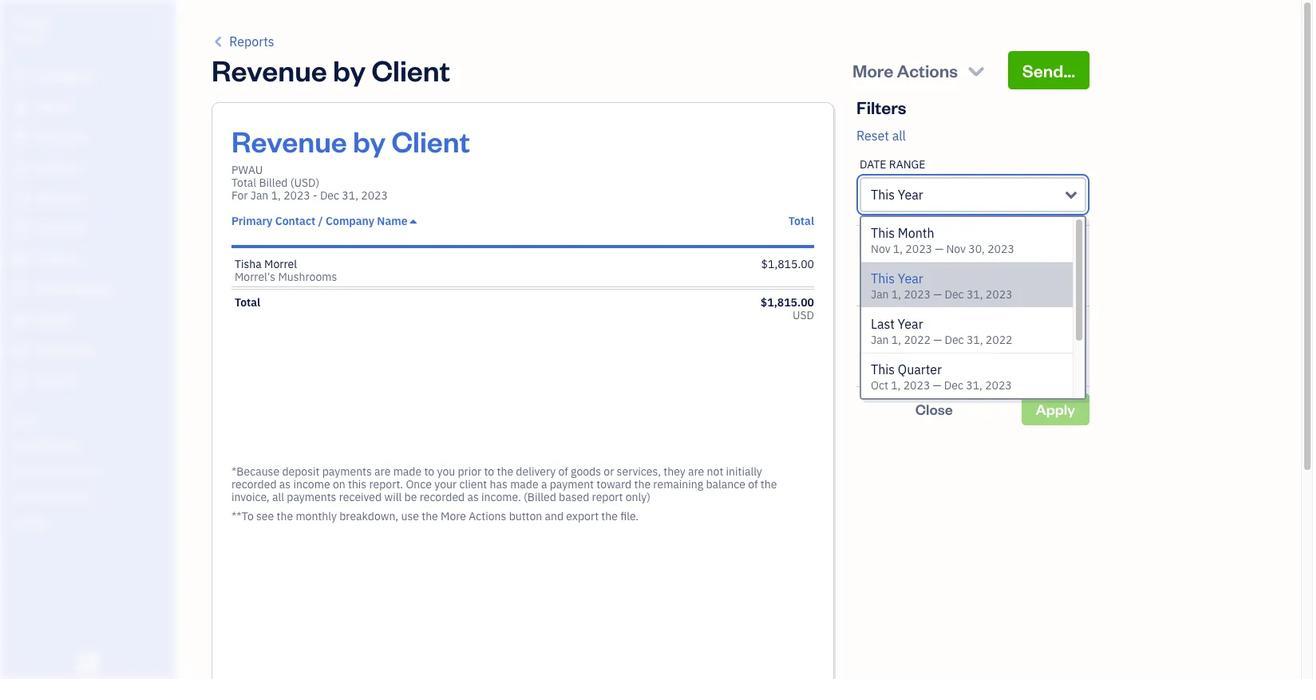 Task type: describe. For each thing, give the bounding box(es) containing it.
revenue for revenue by client
[[212, 51, 327, 89]]

revenue for revenue by client pwau total billed ( usd ) for jan 1, 2023 - dec 31, 2023
[[232, 122, 347, 160]]

by for revenue by client
[[333, 51, 366, 89]]

toward
[[597, 478, 632, 492]]

dec for this year
[[945, 288, 965, 302]]

settings image
[[12, 516, 171, 529]]

reset all
[[857, 128, 907, 144]]

deposit
[[282, 465, 320, 479]]

2023 left -
[[284, 189, 311, 203]]

timer image
[[10, 282, 30, 298]]

billed
[[259, 176, 288, 190]]

/
[[318, 214, 323, 228]]

)
[[316, 176, 320, 190]]

dec for this quarter
[[945, 379, 964, 393]]

31, for last year
[[967, 333, 984, 347]]

button
[[509, 510, 543, 524]]

name
[[377, 214, 408, 228]]

31, for this quarter
[[967, 379, 983, 393]]

0 vertical spatial payments
[[322, 465, 372, 479]]

pwau inside revenue by client pwau total billed ( usd ) for jan 1, 2023 - dec 31, 2023
[[232, 163, 263, 177]]

30,
[[969, 242, 986, 256]]

pwau inside main element
[[13, 14, 49, 30]]

year for this year jan 1, 2023 — dec 31, 2023
[[898, 271, 924, 287]]

primary contact link
[[232, 214, 318, 228]]

remaining
[[654, 478, 704, 492]]

type
[[860, 319, 884, 333]]

this for this year
[[871, 187, 895, 203]]

use
[[401, 510, 419, 524]]

or
[[604, 465, 615, 479]]

0 horizontal spatial of
[[559, 465, 569, 479]]

invoice,
[[232, 490, 270, 505]]

estimate image
[[10, 130, 30, 146]]

date
[[860, 157, 887, 172]]

tisha
[[235, 257, 262, 272]]

this year jan 1, 2023 — dec 31, 2023
[[871, 271, 1013, 302]]

file.
[[621, 510, 639, 524]]

see
[[256, 510, 274, 524]]

and
[[545, 510, 564, 524]]

1 horizontal spatial as
[[468, 490, 479, 505]]

more actions
[[853, 59, 958, 81]]

income
[[293, 478, 330, 492]]

morrel's
[[235, 270, 276, 284]]

1 vertical spatial total
[[789, 214, 815, 228]]

this year
[[871, 187, 924, 203]]

range
[[890, 157, 926, 172]]

freshbooks image
[[75, 654, 101, 673]]

2023 up company name link
[[361, 189, 388, 203]]

contact
[[275, 214, 316, 228]]

project image
[[10, 252, 30, 268]]

money image
[[10, 312, 30, 328]]

0 horizontal spatial recorded
[[232, 478, 277, 492]]

based
[[559, 490, 590, 505]]

dashboard image
[[10, 69, 30, 85]]

1 horizontal spatial made
[[511, 478, 539, 492]]

actions inside dropdown button
[[897, 59, 958, 81]]

last year jan 1, 2022 — dec 31, 2022
[[871, 316, 1013, 347]]

$1,815.00 for $1,815.00 usd
[[761, 296, 815, 310]]

this for this quarter oct 1, 2023 — dec 31, 2023
[[871, 362, 895, 378]]

2023 up close button
[[986, 379, 1013, 393]]

be
[[405, 490, 417, 505]]

2023 up type element at the right of page
[[986, 288, 1013, 302]]

the right see
[[277, 510, 293, 524]]

send…
[[1023, 59, 1076, 81]]

received
[[339, 490, 382, 505]]

date range
[[860, 157, 926, 172]]

client for revenue by client pwau total billed ( usd ) for jan 1, 2023 - dec 31, 2023
[[392, 122, 470, 160]]

company name link
[[326, 214, 417, 228]]

payment
[[550, 478, 594, 492]]

breakdown,
[[340, 510, 399, 524]]

1 to from the left
[[425, 465, 435, 479]]

quarter
[[898, 362, 942, 378]]

will
[[385, 490, 402, 505]]

more inside dropdown button
[[853, 59, 894, 81]]

primary contact /
[[232, 214, 326, 228]]

bank connections image
[[12, 490, 171, 503]]

they
[[664, 465, 686, 479]]

chevrondown image
[[966, 59, 988, 81]]

type element
[[857, 307, 1090, 387]]

last
[[871, 316, 895, 332]]

report
[[592, 490, 623, 505]]

31, for this year
[[967, 288, 984, 302]]

for
[[232, 189, 248, 203]]

total link
[[789, 214, 815, 228]]

mushrooms
[[278, 270, 337, 284]]

2 vertical spatial total
[[235, 296, 261, 310]]

this month nov 1, 2023 — nov 30, 2023
[[871, 225, 1015, 256]]

usd inside revenue by client pwau total billed ( usd ) for jan 1, 2023 - dec 31, 2023
[[294, 176, 316, 190]]

2023 right 30,
[[988, 242, 1015, 256]]

reports
[[229, 34, 274, 50]]

this quarter oct 1, 2023 — dec 31, 2023
[[871, 362, 1013, 393]]

invoice image
[[10, 161, 30, 177]]

you
[[437, 465, 455, 479]]

services,
[[617, 465, 661, 479]]

— for this month
[[936, 242, 944, 256]]

— for this quarter
[[933, 379, 942, 393]]

by for revenue by client pwau total billed ( usd ) for jan 1, 2023 - dec 31, 2023
[[353, 122, 386, 160]]

jan inside revenue by client pwau total billed ( usd ) for jan 1, 2023 - dec 31, 2023
[[251, 189, 269, 203]]

1, for last year
[[892, 333, 902, 347]]

reports button
[[212, 32, 274, 51]]

2023 down 'month'
[[906, 242, 933, 256]]

company name
[[326, 214, 408, 228]]

owner
[[13, 32, 42, 44]]

date range element
[[857, 145, 1090, 400]]

filters
[[857, 96, 907, 118]]

tisha morrel morrel's mushrooms
[[235, 257, 337, 284]]

monthly
[[296, 510, 337, 524]]

31, inside revenue by client pwau total billed ( usd ) for jan 1, 2023 - dec 31, 2023
[[342, 189, 359, 203]]

goods
[[571, 465, 602, 479]]



Task type: locate. For each thing, give the bounding box(es) containing it.
this inside this year jan 1, 2023 — dec 31, 2023
[[871, 271, 895, 287]]

1 horizontal spatial pwau
[[232, 163, 263, 177]]

of right balance
[[749, 478, 758, 492]]

1 horizontal spatial are
[[689, 465, 705, 479]]

report image
[[10, 373, 30, 389]]

0 vertical spatial client
[[372, 51, 450, 89]]

revenue inside revenue by client pwau total billed ( usd ) for jan 1, 2023 - dec 31, 2023
[[232, 122, 347, 160]]

this down clients
[[871, 271, 895, 287]]

this
[[348, 478, 367, 492]]

client
[[460, 478, 487, 492]]

as left income on the bottom of page
[[279, 478, 291, 492]]

payments
[[322, 465, 372, 479], [287, 490, 337, 505]]

total inside revenue by client pwau total billed ( usd ) for jan 1, 2023 - dec 31, 2023
[[232, 176, 257, 190]]

1 horizontal spatial to
[[484, 465, 495, 479]]

0 horizontal spatial to
[[425, 465, 435, 479]]

nov left 30,
[[947, 242, 967, 256]]

— for this year
[[934, 288, 943, 302]]

1, up last at top right
[[892, 288, 902, 302]]

0 horizontal spatial all
[[272, 490, 284, 505]]

main element
[[0, 0, 216, 680]]

0 horizontal spatial are
[[375, 465, 391, 479]]

1 horizontal spatial recorded
[[420, 490, 465, 505]]

year for this year
[[898, 187, 924, 203]]

0 vertical spatial jan
[[251, 189, 269, 203]]

close button
[[857, 394, 1013, 426]]

revenue by client pwau total billed ( usd ) for jan 1, 2023 - dec 31, 2023
[[232, 122, 470, 203]]

reset all button
[[857, 126, 907, 145]]

pwau up for
[[232, 163, 263, 177]]

made
[[394, 465, 422, 479], [511, 478, 539, 492]]

— inside this month nov 1, 2023 — nov 30, 2023
[[936, 242, 944, 256]]

total
[[232, 176, 257, 190], [789, 214, 815, 228], [235, 296, 261, 310]]

1 horizontal spatial usd
[[793, 308, 815, 323]]

1 vertical spatial actions
[[469, 510, 507, 524]]

1 vertical spatial jan
[[871, 288, 889, 302]]

recorded
[[232, 478, 277, 492], [420, 490, 465, 505]]

31, up company
[[342, 189, 359, 203]]

revenue
[[212, 51, 327, 89], [232, 122, 347, 160]]

revenue by client
[[212, 51, 450, 89]]

4 this from the top
[[871, 362, 895, 378]]

2 this from the top
[[871, 225, 895, 241]]

all up see
[[272, 490, 284, 505]]

team members image
[[12, 439, 171, 452]]

1, inside "last year jan 1, 2022 — dec 31, 2022"
[[892, 333, 902, 347]]

actions inside *because deposit payments are made to you prior to the delivery of goods or services, they are not initially recorded as income on this report. once your client has made a payment toward the remaining balance of the invoice, all payments received will be recorded as income. (billed based report only) **to see the monthly breakdown, use the more actions button and export the file.
[[469, 510, 507, 524]]

2 nov from the left
[[947, 242, 967, 256]]

0 horizontal spatial usd
[[294, 176, 316, 190]]

2022 up this quarter oct 1, 2023 — dec 31, 2023
[[986, 333, 1013, 347]]

list box containing this month
[[862, 217, 1086, 399]]

1 this from the top
[[871, 187, 895, 203]]

usd inside $1,815.00 usd
[[793, 308, 815, 323]]

all right reset at the right top
[[893, 128, 907, 144]]

1 vertical spatial all
[[272, 490, 284, 505]]

2 year from the top
[[898, 271, 924, 287]]

recorded up see
[[232, 478, 277, 492]]

on
[[333, 478, 346, 492]]

the right balance
[[761, 478, 777, 492]]

dec up "last year jan 1, 2022 — dec 31, 2022"
[[945, 288, 965, 302]]

apps image
[[12, 414, 171, 427]]

jan up last at top right
[[871, 288, 889, 302]]

1 vertical spatial $1,815.00
[[761, 296, 815, 310]]

**to
[[232, 510, 254, 524]]

only)
[[626, 490, 651, 505]]

2022 up quarter
[[905, 333, 931, 347]]

1 horizontal spatial all
[[893, 128, 907, 144]]

2022
[[905, 333, 931, 347], [986, 333, 1013, 347]]

— up this year jan 1, 2023 — dec 31, 2023
[[936, 242, 944, 256]]

0 horizontal spatial made
[[394, 465, 422, 479]]

all inside reset all button
[[893, 128, 907, 144]]

by inside revenue by client pwau total billed ( usd ) for jan 1, 2023 - dec 31, 2023
[[353, 122, 386, 160]]

1, down 'month'
[[894, 242, 903, 256]]

jan right for
[[251, 189, 269, 203]]

1 horizontal spatial more
[[853, 59, 894, 81]]

1 year from the top
[[898, 187, 924, 203]]

clients
[[860, 238, 895, 252]]

client for revenue by client
[[372, 51, 450, 89]]

— up quarter
[[934, 333, 943, 347]]

of
[[559, 465, 569, 479], [749, 478, 758, 492]]

the down report
[[602, 510, 618, 524]]

1, inside revenue by client pwau total billed ( usd ) for jan 1, 2023 - dec 31, 2023
[[271, 189, 281, 203]]

year down 'month'
[[898, 271, 924, 287]]

0 horizontal spatial 2022
[[905, 333, 931, 347]]

report.
[[369, 478, 403, 492]]

chevronleft image
[[212, 32, 226, 51]]

recorded down you
[[420, 490, 465, 505]]

jan down last at top right
[[871, 333, 889, 347]]

clients element
[[857, 226, 1090, 307]]

dec inside "last year jan 1, 2022 — dec 31, 2022"
[[945, 333, 965, 347]]

year inside field
[[898, 187, 924, 203]]

year for last year jan 1, 2022 — dec 31, 2022
[[898, 316, 924, 332]]

2 are from the left
[[689, 465, 705, 479]]

to right prior
[[484, 465, 495, 479]]

payments up received
[[322, 465, 372, 479]]

1 vertical spatial year
[[898, 271, 924, 287]]

3 this from the top
[[871, 271, 895, 287]]

caretup image
[[410, 215, 417, 228]]

dec up this quarter oct 1, 2023 — dec 31, 2023
[[945, 333, 965, 347]]

as down prior
[[468, 490, 479, 505]]

not
[[707, 465, 724, 479]]

2023
[[284, 189, 311, 203], [361, 189, 388, 203], [906, 242, 933, 256], [988, 242, 1015, 256], [905, 288, 931, 302], [986, 288, 1013, 302], [904, 379, 931, 393], [986, 379, 1013, 393]]

1 vertical spatial pwau
[[232, 163, 263, 177]]

revenue up the (
[[232, 122, 347, 160]]

more inside *because deposit payments are made to you prior to the delivery of goods or services, they are not initially recorded as income on this report. once your client has made a payment toward the remaining balance of the invoice, all payments received will be recorded as income. (billed based report only) **to see the monthly breakdown, use the more actions button and export the file.
[[441, 510, 467, 524]]

2 vertical spatial year
[[898, 316, 924, 332]]

0 vertical spatial usd
[[294, 176, 316, 190]]

are
[[375, 465, 391, 479], [689, 465, 705, 479]]

1, inside this year jan 1, 2023 — dec 31, 2023
[[892, 288, 902, 302]]

made up be
[[394, 465, 422, 479]]

this inside this month nov 1, 2023 — nov 30, 2023
[[871, 225, 895, 241]]

this inside field
[[871, 187, 895, 203]]

31, inside "last year jan 1, 2022 — dec 31, 2022"
[[967, 333, 984, 347]]

2 2022 from the left
[[986, 333, 1013, 347]]

all
[[893, 128, 907, 144], [272, 490, 284, 505]]

2023 up "last year jan 1, 2022 — dec 31, 2022"
[[905, 288, 931, 302]]

0 vertical spatial $1,815.00
[[762, 257, 815, 272]]

1 2022 from the left
[[905, 333, 931, 347]]

the right use at the left of the page
[[422, 510, 438, 524]]

dec
[[320, 189, 340, 203], [945, 288, 965, 302], [945, 333, 965, 347], [945, 379, 964, 393]]

all inside *because deposit payments are made to you prior to the delivery of goods or services, they are not initially recorded as income on this report. once your client has made a payment toward the remaining balance of the invoice, all payments received will be recorded as income. (billed based report only) **to see the monthly breakdown, use the more actions button and export the file.
[[272, 490, 284, 505]]

— inside "last year jan 1, 2022 — dec 31, 2022"
[[934, 333, 943, 347]]

client image
[[10, 100, 30, 116]]

—
[[936, 242, 944, 256], [934, 288, 943, 302], [934, 333, 943, 347], [933, 379, 942, 393]]

usd right the billed
[[294, 176, 316, 190]]

1, for this quarter
[[892, 379, 901, 393]]

1, left the (
[[271, 189, 281, 203]]

payment image
[[10, 191, 30, 207]]

more
[[853, 59, 894, 81], [441, 510, 467, 524]]

2 vertical spatial jan
[[871, 333, 889, 347]]

export
[[567, 510, 599, 524]]

2023 down quarter
[[904, 379, 931, 393]]

dec inside this quarter oct 1, 2023 — dec 31, 2023
[[945, 379, 964, 393]]

pwau owner
[[13, 14, 49, 44]]

actions left chevrondown icon
[[897, 59, 958, 81]]

1 vertical spatial revenue
[[232, 122, 347, 160]]

of left goods
[[559, 465, 569, 479]]

2 to from the left
[[484, 465, 495, 479]]

*because
[[232, 465, 280, 479]]

$1,815.00 for $1,815.00
[[762, 257, 815, 272]]

actions down income.
[[469, 510, 507, 524]]

1, for this year
[[892, 288, 902, 302]]

0 vertical spatial pwau
[[13, 14, 49, 30]]

0 vertical spatial all
[[893, 128, 907, 144]]

this
[[871, 187, 895, 203], [871, 225, 895, 241], [871, 271, 895, 287], [871, 362, 895, 378]]

31, down 30,
[[967, 288, 984, 302]]

revenue down reports
[[212, 51, 327, 89]]

items and services image
[[12, 465, 171, 478]]

1, inside this quarter oct 1, 2023 — dec 31, 2023
[[892, 379, 901, 393]]

— for last year
[[934, 333, 943, 347]]

your
[[435, 478, 457, 492]]

31,
[[342, 189, 359, 203], [967, 288, 984, 302], [967, 333, 984, 347], [967, 379, 983, 393]]

dec inside this year jan 1, 2023 — dec 31, 2023
[[945, 288, 965, 302]]

by
[[333, 51, 366, 89], [353, 122, 386, 160]]

dec for last year
[[945, 333, 965, 347]]

— up "last year jan 1, 2022 — dec 31, 2022"
[[934, 288, 943, 302]]

year down 'range'
[[898, 187, 924, 203]]

31, inside this year jan 1, 2023 — dec 31, 2023
[[967, 288, 984, 302]]

usd
[[294, 176, 316, 190], [793, 308, 815, 323]]

send… button
[[1009, 51, 1090, 89]]

$1,815.00
[[762, 257, 815, 272], [761, 296, 815, 310]]

0 horizontal spatial as
[[279, 478, 291, 492]]

0 vertical spatial year
[[898, 187, 924, 203]]

dec inside revenue by client pwau total billed ( usd ) for jan 1, 2023 - dec 31, 2023
[[320, 189, 340, 203]]

morrel
[[264, 257, 297, 272]]

has
[[490, 478, 508, 492]]

31, inside this quarter oct 1, 2023 — dec 31, 2023
[[967, 379, 983, 393]]

to
[[425, 465, 435, 479], [484, 465, 495, 479]]

1 vertical spatial client
[[392, 122, 470, 160]]

once
[[406, 478, 432, 492]]

jan for last year
[[871, 333, 889, 347]]

the up income.
[[497, 465, 514, 479]]

dec up close
[[945, 379, 964, 393]]

Date Range field
[[860, 177, 1087, 212]]

1, down last at top right
[[892, 333, 902, 347]]

chart image
[[10, 343, 30, 359]]

0 horizontal spatial nov
[[871, 242, 891, 256]]

more actions button
[[839, 51, 1002, 89]]

1, for this month
[[894, 242, 903, 256]]

0 vertical spatial more
[[853, 59, 894, 81]]

more up filters
[[853, 59, 894, 81]]

made left a
[[511, 478, 539, 492]]

client inside revenue by client pwau total billed ( usd ) for jan 1, 2023 - dec 31, 2023
[[392, 122, 470, 160]]

(billed
[[524, 490, 557, 505]]

31, up close button
[[967, 379, 983, 393]]

0 vertical spatial revenue
[[212, 51, 327, 89]]

this up oct
[[871, 362, 895, 378]]

-
[[313, 189, 318, 203]]

jan for this year
[[871, 288, 889, 302]]

— inside this year jan 1, 2023 — dec 31, 2023
[[934, 288, 943, 302]]

1 vertical spatial payments
[[287, 490, 337, 505]]

(
[[291, 176, 294, 190]]

are left not
[[689, 465, 705, 479]]

month
[[898, 225, 935, 241]]

1, inside this month nov 1, 2023 — nov 30, 2023
[[894, 242, 903, 256]]

1 vertical spatial more
[[441, 510, 467, 524]]

this for this month nov 1, 2023 — nov 30, 2023
[[871, 225, 895, 241]]

nov down this year
[[871, 242, 891, 256]]

1 vertical spatial by
[[353, 122, 386, 160]]

1,
[[271, 189, 281, 203], [894, 242, 903, 256], [892, 288, 902, 302], [892, 333, 902, 347], [892, 379, 901, 393]]

0 horizontal spatial actions
[[469, 510, 507, 524]]

$1,815.00 usd
[[761, 296, 815, 323]]

1 are from the left
[[375, 465, 391, 479]]

reset
[[857, 128, 890, 144]]

year inside this year jan 1, 2023 — dec 31, 2023
[[898, 271, 924, 287]]

primary
[[232, 214, 273, 228]]

oct
[[871, 379, 889, 393]]

to left you
[[425, 465, 435, 479]]

jan inside "last year jan 1, 2022 — dec 31, 2022"
[[871, 333, 889, 347]]

nov
[[871, 242, 891, 256], [947, 242, 967, 256]]

0 horizontal spatial pwau
[[13, 14, 49, 30]]

the right toward
[[635, 478, 651, 492]]

balance
[[706, 478, 746, 492]]

31, up this quarter oct 1, 2023 — dec 31, 2023
[[967, 333, 984, 347]]

this left 'month'
[[871, 225, 895, 241]]

*because deposit payments are made to you prior to the delivery of goods or services, they are not initially recorded as income on this report. once your client has made a payment toward the remaining balance of the invoice, all payments received will be recorded as income. (billed based report only) **to see the monthly breakdown, use the more actions button and export the file.
[[232, 465, 777, 524]]

jan inside this year jan 1, 2023 — dec 31, 2023
[[871, 288, 889, 302]]

1, right oct
[[892, 379, 901, 393]]

pwau up owner
[[13, 14, 49, 30]]

usd left type
[[793, 308, 815, 323]]

1 vertical spatial usd
[[793, 308, 815, 323]]

year right last at top right
[[898, 316, 924, 332]]

delivery
[[516, 465, 556, 479]]

income.
[[482, 490, 521, 505]]

list box inside date range element
[[862, 217, 1086, 399]]

1 horizontal spatial nov
[[947, 242, 967, 256]]

0 vertical spatial by
[[333, 51, 366, 89]]

initially
[[727, 465, 763, 479]]

prior
[[458, 465, 482, 479]]

dec right -
[[320, 189, 340, 203]]

a
[[542, 478, 547, 492]]

the
[[497, 465, 514, 479], [635, 478, 651, 492], [761, 478, 777, 492], [277, 510, 293, 524], [422, 510, 438, 524], [602, 510, 618, 524]]

3 year from the top
[[898, 316, 924, 332]]

are up will
[[375, 465, 391, 479]]

close
[[916, 400, 954, 419]]

— down quarter
[[933, 379, 942, 393]]

payments up monthly
[[287, 490, 337, 505]]

— inside this quarter oct 1, 2023 — dec 31, 2023
[[933, 379, 942, 393]]

this for this year jan 1, 2023 — dec 31, 2023
[[871, 271, 895, 287]]

list box
[[862, 217, 1086, 399]]

0 horizontal spatial more
[[441, 510, 467, 524]]

jan
[[251, 189, 269, 203], [871, 288, 889, 302], [871, 333, 889, 347]]

more down your
[[441, 510, 467, 524]]

actions
[[897, 59, 958, 81], [469, 510, 507, 524]]

this inside this quarter oct 1, 2023 — dec 31, 2023
[[871, 362, 895, 378]]

0 vertical spatial total
[[232, 176, 257, 190]]

1 horizontal spatial actions
[[897, 59, 958, 81]]

1 nov from the left
[[871, 242, 891, 256]]

this down date range
[[871, 187, 895, 203]]

0 vertical spatial actions
[[897, 59, 958, 81]]

1 horizontal spatial 2022
[[986, 333, 1013, 347]]

year inside "last year jan 1, 2022 — dec 31, 2022"
[[898, 316, 924, 332]]

expense image
[[10, 221, 30, 237]]

company
[[326, 214, 375, 228]]

1 horizontal spatial of
[[749, 478, 758, 492]]



Task type: vqa. For each thing, say whether or not it's contained in the screenshot.


